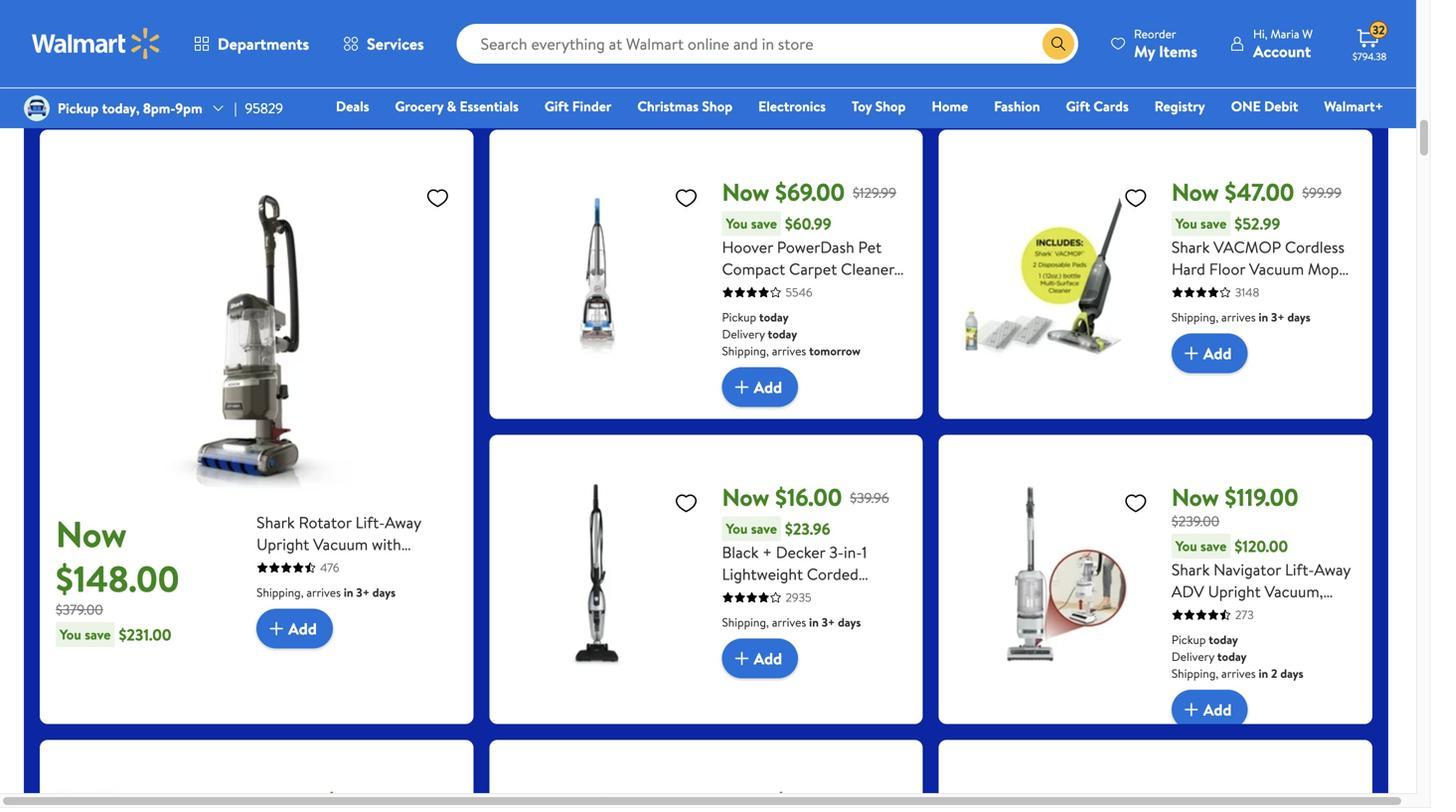 Task type: describe. For each thing, give the bounding box(es) containing it.
add to cart image down pad,
[[1180, 342, 1204, 365]]

handheld
[[807, 585, 873, 607]]

fh50710cn,
[[722, 280, 811, 302]]

0 horizontal spatial vacmop
[[1214, 236, 1282, 258]]

gift finder link
[[536, 95, 621, 117]]

christmas shop
[[638, 96, 733, 116]]

476
[[320, 559, 339, 576]]

add to cart image down multi-
[[730, 647, 754, 671]]

arrives down 3148
[[1222, 309, 1256, 326]]

essentials
[[460, 96, 519, 116]]

and inside you save $23.96 black + decker 3-in-1 lightweight corded upright and handheld multi-surface vacuum ev1416
[[779, 585, 804, 607]]

pickup today delivery today shipping, arrives tomorrow
[[722, 309, 861, 359]]

add for add to cart image underneath multi-
[[754, 648, 783, 669]]

3+ for now $16.00
[[822, 614, 835, 631]]

black
[[722, 541, 759, 563]]

adv
[[1172, 581, 1205, 603]]

one
[[1232, 96, 1261, 116]]

duoclean
[[257, 555, 325, 577]]

home link
[[923, 95, 977, 117]]

you inside the now $119.00 $239.00 you save $120.00 shark navigator lift-away adv upright vacuum, la300
[[1176, 536, 1198, 556]]

add to cart image up electronics "link"
[[730, 36, 754, 60]]

0 vertical spatial pickup
[[58, 98, 99, 118]]

you save $60.99 hoover powerdash pet compact carpet cleaner, fh50710cn, new
[[722, 213, 898, 302]]

shipping, inside pickup today delivery today shipping, arrives tomorrow
[[722, 343, 769, 359]]

shipping, inside pickup today delivery today shipping, arrives in 2 days
[[1172, 665, 1219, 682]]

Search search field
[[457, 24, 1079, 64]]

$119.00
[[1225, 481, 1299, 514]]

compact
[[722, 258, 786, 280]]

maria
[[1271, 25, 1300, 42]]

mop
[[1308, 258, 1339, 280]]

surface
[[764, 607, 816, 629]]

floor
[[1210, 258, 1246, 280]]

now $119.00 $239.00 you save $120.00 shark navigator lift-away adv upright vacuum, la300
[[1172, 481, 1351, 624]]

arrives down 2935
[[772, 614, 807, 631]]

ev1416
[[722, 629, 771, 651]]

$99.99
[[1303, 183, 1342, 202]]

with inside you save $52.99 shark vacmop cordless hard floor vacuum mop with disposable vacmop pad, vm250
[[1172, 280, 1201, 302]]

| 95829
[[234, 98, 283, 118]]

1 vertical spatial shipping, arrives in 3+ days
[[257, 584, 396, 601]]

&
[[447, 96, 456, 116]]

save inside the now $148.00 $379.00 you save $231.00
[[85, 625, 111, 644]]

add for add to cart image above electronics "link"
[[754, 37, 783, 59]]

273
[[1236, 607, 1254, 623]]

self-
[[257, 577, 289, 599]]

add to favorites list, shark rotator lift-away upright vacuum with duoclean powerfins and self-cleaning brushroll, la500wm image
[[426, 186, 450, 210]]

today,
[[102, 98, 140, 118]]

carpet
[[789, 258, 837, 280]]

grocery
[[395, 96, 444, 116]]

pickup today, 8pm-9pm
[[58, 98, 202, 118]]

toy shop
[[852, 96, 906, 116]]

you save $52.99 shark vacmop cordless hard floor vacuum mop with disposable vacmop pad, vm250
[[1172, 213, 1351, 324]]

you for $60.99
[[726, 214, 748, 233]]

vacuum inside you save $23.96 black + decker 3-in-1 lightweight corded upright and handheld multi-surface vacuum ev1416
[[820, 607, 875, 629]]

save for $185.00
[[984, 15, 1010, 34]]

hi,
[[1254, 25, 1268, 42]]

$129.99
[[853, 183, 897, 202]]

one debit
[[1232, 96, 1299, 116]]

reorder
[[1134, 25, 1177, 42]]

my
[[1134, 40, 1156, 62]]

8pm-
[[143, 98, 175, 118]]

fashion
[[994, 96, 1041, 116]]

corded
[[807, 563, 859, 585]]

pet
[[859, 236, 882, 258]]

registry link
[[1146, 95, 1215, 117]]

shipping, arrives in 3+ days for now $16.00
[[722, 614, 861, 631]]

registry
[[1155, 96, 1206, 116]]

gift cards
[[1066, 96, 1129, 116]]

brushroll,
[[353, 577, 418, 599]]

lift- inside shark rotator lift-away upright vacuum with duoclean powerfins and self-cleaning brushroll, la500wm
[[356, 512, 385, 533]]

in down 2935
[[809, 614, 819, 631]]

shipping, down duoclean
[[257, 584, 304, 601]]

you for $23.96
[[726, 519, 748, 538]]

hard
[[1172, 258, 1206, 280]]

powerfins
[[329, 555, 400, 577]]

add button up deals
[[273, 28, 349, 68]]

cordless
[[1285, 236, 1345, 258]]

shark inside shark rotator lift-away upright vacuum with duoclean powerfins and self-cleaning brushroll, la500wm
[[257, 512, 295, 533]]

multi-
[[722, 607, 764, 629]]

cards
[[1094, 96, 1129, 116]]

now for $47.00
[[1172, 176, 1219, 209]]

95829
[[245, 98, 283, 118]]

departments button
[[177, 20, 326, 68]]

$239.00
[[1172, 512, 1220, 531]]

add button down self-
[[257, 609, 333, 649]]

gift finder
[[545, 96, 612, 116]]

save for $52.99
[[1201, 214, 1227, 233]]

powerdash
[[777, 236, 855, 258]]

shop for christmas shop
[[702, 96, 733, 116]]

add to cart image up 95829
[[281, 36, 304, 60]]

vacuum inside you save $52.99 shark vacmop cordless hard floor vacuum mop with disposable vacmop pad, vm250
[[1250, 258, 1305, 280]]

Walmart Site-Wide search field
[[457, 24, 1079, 64]]

3+ for now $47.00
[[1272, 309, 1285, 326]]

$52.99
[[1235, 213, 1281, 235]]

shipping, down hard
[[1172, 309, 1219, 326]]

services
[[367, 33, 424, 55]]

in-
[[844, 541, 862, 563]]

la300
[[1172, 603, 1218, 624]]

add button up electronics
[[722, 28, 798, 68]]

christmas shop link
[[629, 95, 742, 117]]

vacuum,
[[1265, 581, 1324, 603]]

32
[[1373, 22, 1386, 38]]

add to favorites list, shark vacmop cordless hard floor vacuum mop with disposable vacmop pad, vm250 image
[[1124, 186, 1148, 210]]

hi, maria w account
[[1254, 25, 1313, 62]]

$379.00
[[56, 600, 103, 619]]

pad,
[[1172, 302, 1201, 324]]

5546
[[786, 284, 813, 301]]

save inside the now $119.00 $239.00 you save $120.00 shark navigator lift-away adv upright vacuum, la300
[[1201, 536, 1227, 556]]

you save $23.96 black + decker 3-in-1 lightweight corded upright and handheld multi-surface vacuum ev1416
[[722, 518, 875, 651]]

0 horizontal spatial 3+
[[356, 584, 370, 601]]



Task type: locate. For each thing, give the bounding box(es) containing it.
2 vertical spatial shark
[[1172, 559, 1210, 581]]

now
[[722, 176, 770, 209], [1172, 176, 1219, 209], [722, 481, 770, 514], [1172, 481, 1219, 514], [56, 509, 127, 559]]

now for $119.00
[[1172, 481, 1219, 514]]

add to cart image down self-
[[265, 617, 288, 641]]

with up 'brushroll,'
[[372, 533, 401, 555]]

add down vm250
[[1204, 342, 1232, 364]]

1 horizontal spatial upright
[[722, 585, 775, 607]]

now inside the now $119.00 $239.00 you save $120.00 shark navigator lift-away adv upright vacuum, la300
[[1172, 481, 1219, 514]]

shipping, arrives in 3+ days
[[1172, 309, 1311, 326], [257, 584, 396, 601], [722, 614, 861, 631]]

days inside pickup today delivery today shipping, arrives in 2 days
[[1281, 665, 1304, 682]]

0 vertical spatial delivery
[[722, 326, 765, 343]]

shark up duoclean
[[257, 512, 295, 533]]

pickup inside pickup today delivery today shipping, arrives in 2 days
[[1172, 631, 1206, 648]]

home
[[932, 96, 969, 116]]

save inside you save $52.99 shark vacmop cordless hard floor vacuum mop with disposable vacmop pad, vm250
[[1201, 214, 1227, 233]]

gift left finder
[[545, 96, 569, 116]]

0 horizontal spatial shipping, arrives in 3+ days
[[257, 584, 396, 601]]

you inside the now $148.00 $379.00 you save $231.00
[[60, 625, 81, 644]]

save for $23.96
[[751, 519, 777, 538]]

1 horizontal spatial away
[[1315, 559, 1351, 581]]

in inside pickup today delivery today shipping, arrives in 2 days
[[1259, 665, 1269, 682]]

1 horizontal spatial shipping, arrives in 3+ days
[[722, 614, 861, 631]]

fashion link
[[985, 95, 1049, 117]]

now for $148.00
[[56, 509, 127, 559]]

gift for gift cards
[[1066, 96, 1091, 116]]

1 horizontal spatial vacuum
[[820, 607, 875, 629]]

add down surface
[[754, 648, 783, 669]]

0 vertical spatial shark
[[1172, 236, 1210, 258]]

days down handheld
[[838, 614, 861, 631]]

3+ down handheld
[[822, 614, 835, 631]]

you up hard
[[1176, 214, 1198, 233]]

$39.96
[[850, 488, 889, 507]]

save inside the you save $185.00
[[984, 15, 1010, 34]]

gift left cards
[[1066, 96, 1091, 116]]

add down pickup today delivery today shipping, arrives in 2 days at the right bottom of the page
[[1204, 699, 1232, 721]]

shipping, arrives in 3+ days down the 476
[[257, 584, 396, 601]]

save left $185.00
[[984, 15, 1010, 34]]

now right add to favorites list, shark vacmop cordless hard floor vacuum mop with disposable vacmop pad, vm250 icon
[[1172, 176, 1219, 209]]

add down pickup today delivery today shipping, arrives tomorrow
[[754, 376, 783, 398]]

3148
[[1236, 284, 1260, 301]]

arrives inside pickup today delivery today shipping, arrives tomorrow
[[772, 343, 807, 359]]

1 horizontal spatial lift-
[[1285, 559, 1315, 581]]

2 horizontal spatial 3+
[[1272, 309, 1285, 326]]

add up electronics
[[754, 37, 783, 59]]

arrives inside pickup today delivery today shipping, arrives in 2 days
[[1222, 665, 1256, 682]]

in left '2'
[[1259, 665, 1269, 682]]

pickup for now $119.00
[[1172, 631, 1206, 648]]

vacuum down corded
[[820, 607, 875, 629]]

shark inside the now $119.00 $239.00 you save $120.00 shark navigator lift-away adv upright vacuum, la300
[[1172, 559, 1210, 581]]

now $47.00 $99.99
[[1172, 176, 1342, 209]]

0 vertical spatial add to cart image
[[1164, 7, 1188, 30]]

la500wm
[[257, 599, 331, 621]]

and down the decker
[[779, 585, 804, 607]]

1 vertical spatial lift-
[[1285, 559, 1315, 581]]

2 horizontal spatial shipping, arrives in 3+ days
[[1172, 309, 1311, 326]]

save down $239.00
[[1201, 536, 1227, 556]]

2 vertical spatial 3+
[[822, 614, 835, 631]]

you for $185.00
[[959, 15, 981, 34]]

1 horizontal spatial vacmop
[[1283, 280, 1351, 302]]

$148.00
[[56, 554, 179, 604]]

away
[[385, 512, 421, 533], [1315, 559, 1351, 581]]

2 gift from the left
[[1066, 96, 1091, 116]]

you inside the you save $185.00
[[959, 15, 981, 34]]

grocery & essentials
[[395, 96, 519, 116]]

0 vertical spatial with
[[1172, 280, 1201, 302]]

vacuum up 3148
[[1250, 258, 1305, 280]]

add button down pickup today delivery today shipping, arrives tomorrow
[[722, 367, 798, 407]]

shipping, arrives in 3+ days for now $47.00
[[1172, 309, 1311, 326]]

add button down vm250
[[1172, 334, 1248, 373]]

upright inside you save $23.96 black + decker 3-in-1 lightweight corded upright and handheld multi-surface vacuum ev1416
[[722, 585, 775, 607]]

tomorrow
[[809, 343, 861, 359]]

add to cart image down pickup today delivery today shipping, arrives tomorrow
[[730, 375, 754, 399]]

you left $185.00
[[959, 15, 981, 34]]

gift for gift finder
[[545, 96, 569, 116]]

you up black
[[726, 519, 748, 538]]

3+ down the disposable
[[1272, 309, 1285, 326]]

rotator
[[299, 512, 352, 533]]

9pm
[[175, 98, 202, 118]]

vacmop
[[1214, 236, 1282, 258], [1283, 280, 1351, 302]]

add down cleaning
[[288, 618, 317, 640]]

1 horizontal spatial delivery
[[1172, 648, 1215, 665]]

1 vertical spatial vacmop
[[1283, 280, 1351, 302]]

shipping, down fh50710cn,
[[722, 343, 769, 359]]

save up + at the right of the page
[[751, 519, 777, 538]]

arrives
[[1222, 309, 1256, 326], [772, 343, 807, 359], [307, 584, 341, 601], [772, 614, 807, 631], [1222, 665, 1256, 682]]

shipping,
[[1172, 309, 1219, 326], [722, 343, 769, 359], [257, 584, 304, 601], [722, 614, 769, 631], [1172, 665, 1219, 682]]

services button
[[326, 20, 441, 68]]

upright up self-
[[257, 533, 309, 555]]

search icon image
[[1051, 36, 1067, 52]]

0 vertical spatial lift-
[[356, 512, 385, 533]]

3+ down powerfins
[[356, 584, 370, 601]]

 image
[[24, 95, 50, 121]]

walmart image
[[32, 28, 161, 60]]

pickup inside pickup today delivery today shipping, arrives tomorrow
[[722, 309, 757, 326]]

lightweight
[[722, 563, 803, 585]]

1 gift from the left
[[545, 96, 569, 116]]

shop
[[702, 96, 733, 116], [876, 96, 906, 116]]

one debit link
[[1223, 95, 1308, 117]]

shark up la300
[[1172, 559, 1210, 581]]

days down mop
[[1288, 309, 1311, 326]]

add to favorites list, shark navigator lift-away adv upright vacuum, la300 image
[[1124, 491, 1148, 516]]

vacuum up the 476
[[313, 533, 368, 555]]

items
[[1159, 40, 1198, 62]]

0 horizontal spatial upright
[[257, 533, 309, 555]]

christmas
[[638, 96, 699, 116]]

shipping, down la300
[[1172, 665, 1219, 682]]

with inside shark rotator lift-away upright vacuum with duoclean powerfins and self-cleaning brushroll, la500wm
[[372, 533, 401, 555]]

upright inside shark rotator lift-away upright vacuum with duoclean powerfins and self-cleaning brushroll, la500wm
[[257, 533, 309, 555]]

you up hoover at the top right of page
[[726, 214, 748, 233]]

add for add to cart image on top of 95829
[[304, 37, 333, 59]]

you save $185.00
[[959, 14, 1072, 35]]

pickup down fh50710cn,
[[722, 309, 757, 326]]

pickup
[[58, 98, 99, 118], [722, 309, 757, 326], [1172, 631, 1206, 648]]

0 horizontal spatial delivery
[[722, 326, 765, 343]]

0 horizontal spatial lift-
[[356, 512, 385, 533]]

pickup left today,
[[58, 98, 99, 118]]

now $148.00 $379.00 you save $231.00
[[56, 509, 179, 646]]

delivery for you
[[722, 326, 765, 343]]

1 horizontal spatial gift
[[1066, 96, 1091, 116]]

pickup down la300
[[1172, 631, 1206, 648]]

away inside the now $119.00 $239.00 you save $120.00 shark navigator lift-away adv upright vacuum, la300
[[1315, 559, 1351, 581]]

shark
[[1172, 236, 1210, 258], [257, 512, 295, 533], [1172, 559, 1210, 581]]

save inside you save $23.96 black + decker 3-in-1 lightweight corded upright and handheld multi-surface vacuum ev1416
[[751, 519, 777, 538]]

shipping, arrives in 3+ days down 3148
[[1172, 309, 1311, 326]]

$23.96
[[785, 518, 831, 540]]

vacmop down $52.99
[[1214, 236, 1282, 258]]

$60.99
[[785, 213, 832, 235]]

0 horizontal spatial and
[[404, 555, 428, 577]]

lift- down $120.00
[[1285, 559, 1315, 581]]

debit
[[1265, 96, 1299, 116]]

1 horizontal spatial with
[[1172, 280, 1201, 302]]

reorder my items
[[1134, 25, 1198, 62]]

pickup today delivery today shipping, arrives in 2 days
[[1172, 631, 1304, 682]]

2935
[[786, 589, 812, 606]]

shop right toy
[[876, 96, 906, 116]]

add for add to cart image underneath self-
[[288, 618, 317, 640]]

deals
[[336, 96, 369, 116]]

delivery down la300
[[1172, 648, 1215, 665]]

now inside the now $148.00 $379.00 you save $231.00
[[56, 509, 127, 559]]

add to cart image up the items
[[1164, 7, 1188, 30]]

lift- up powerfins
[[356, 512, 385, 533]]

in down powerfins
[[344, 584, 353, 601]]

2 horizontal spatial vacuum
[[1250, 258, 1305, 280]]

arrives left '2'
[[1222, 665, 1256, 682]]

delivery for now
[[1172, 648, 1215, 665]]

vacuum inside shark rotator lift-away upright vacuum with duoclean powerfins and self-cleaning brushroll, la500wm
[[313, 533, 368, 555]]

1 vertical spatial and
[[779, 585, 804, 607]]

w
[[1303, 25, 1313, 42]]

add button down pickup today delivery today shipping, arrives in 2 days at the right bottom of the page
[[1172, 690, 1248, 730]]

add to favorites list, hoover powerdash pet compact carpet cleaner, fh50710cn, new image
[[675, 186, 698, 210]]

away right navigator
[[1315, 559, 1351, 581]]

3-
[[829, 541, 844, 563]]

away inside shark rotator lift-away upright vacuum with duoclean powerfins and self-cleaning brushroll, la500wm
[[385, 512, 421, 533]]

add to cart image
[[281, 36, 304, 60], [730, 36, 754, 60], [1180, 342, 1204, 365], [730, 375, 754, 399], [265, 617, 288, 641], [730, 647, 754, 671]]

1 vertical spatial add to cart image
[[1180, 698, 1204, 722]]

now up black
[[722, 481, 770, 514]]

2 horizontal spatial pickup
[[1172, 631, 1206, 648]]

shark inside you save $52.99 shark vacmop cordless hard floor vacuum mop with disposable vacmop pad, vm250
[[1172, 236, 1210, 258]]

vacuum
[[1250, 258, 1305, 280], [313, 533, 368, 555], [820, 607, 875, 629]]

days
[[1288, 309, 1311, 326], [373, 584, 396, 601], [838, 614, 861, 631], [1281, 665, 1304, 682]]

navigator
[[1214, 559, 1282, 581]]

in down 3148
[[1259, 309, 1269, 326]]

$47.00
[[1225, 176, 1295, 209]]

vm250
[[1205, 302, 1256, 324]]

gift cards link
[[1057, 95, 1138, 117]]

now for $69.00
[[722, 176, 770, 209]]

delivery inside pickup today delivery today shipping, arrives in 2 days
[[1172, 648, 1215, 665]]

you
[[959, 15, 981, 34], [726, 214, 748, 233], [1176, 214, 1198, 233], [726, 519, 748, 538], [1176, 536, 1198, 556], [60, 625, 81, 644]]

you inside you save $52.99 shark vacmop cordless hard floor vacuum mop with disposable vacmop pad, vm250
[[1176, 214, 1198, 233]]

now for $16.00
[[722, 481, 770, 514]]

$231.00
[[119, 624, 172, 646]]

days right '2'
[[1281, 665, 1304, 682]]

toy shop link
[[843, 95, 915, 117]]

0 vertical spatial shipping, arrives in 3+ days
[[1172, 309, 1311, 326]]

electronics link
[[750, 95, 835, 117]]

1 horizontal spatial 3+
[[822, 614, 835, 631]]

disposable
[[1205, 280, 1279, 302]]

you inside "you save $60.99 hoover powerdash pet compact carpet cleaner, fh50710cn, new"
[[726, 214, 748, 233]]

add up 'deals' link
[[304, 37, 333, 59]]

finder
[[572, 96, 612, 116]]

1 vertical spatial delivery
[[1172, 648, 1215, 665]]

1 vertical spatial vacuum
[[313, 533, 368, 555]]

0 vertical spatial vacmop
[[1214, 236, 1282, 258]]

2 shop from the left
[[876, 96, 906, 116]]

2 horizontal spatial upright
[[1209, 581, 1261, 603]]

decker
[[776, 541, 826, 563]]

add to cart image down pickup today delivery today shipping, arrives in 2 days at the right bottom of the page
[[1180, 698, 1204, 722]]

1 shop from the left
[[702, 96, 733, 116]]

2 vertical spatial pickup
[[1172, 631, 1206, 648]]

deals link
[[327, 95, 378, 117]]

grocery & essentials link
[[386, 95, 528, 117]]

1 horizontal spatial pickup
[[722, 309, 757, 326]]

account
[[1254, 40, 1312, 62]]

2 vertical spatial vacuum
[[820, 607, 875, 629]]

and inside shark rotator lift-away upright vacuum with duoclean powerfins and self-cleaning brushroll, la500wm
[[404, 555, 428, 577]]

arrives down the 476
[[307, 584, 341, 601]]

0 vertical spatial and
[[404, 555, 428, 577]]

0 vertical spatial away
[[385, 512, 421, 533]]

|
[[234, 98, 237, 118]]

1 horizontal spatial shop
[[876, 96, 906, 116]]

1 vertical spatial away
[[1315, 559, 1351, 581]]

delivery down fh50710cn,
[[722, 326, 765, 343]]

now $69.00 $129.99
[[722, 176, 897, 209]]

0 horizontal spatial with
[[372, 533, 401, 555]]

upright up ev1416 on the right of the page
[[722, 585, 775, 607]]

1 vertical spatial 3+
[[356, 584, 370, 601]]

now up '$379.00'
[[56, 509, 127, 559]]

save left $52.99
[[1201, 214, 1227, 233]]

upright for now $16.00
[[722, 585, 775, 607]]

0 horizontal spatial away
[[385, 512, 421, 533]]

1 vertical spatial pickup
[[722, 309, 757, 326]]

add to favorites list, black + decker 3-in-1 lightweight corded upright and handheld multi-surface vacuum ev1416 image
[[675, 491, 698, 516]]

0 horizontal spatial shop
[[702, 96, 733, 116]]

1 vertical spatial shark
[[257, 512, 295, 533]]

upright
[[257, 533, 309, 555], [1209, 581, 1261, 603], [722, 585, 775, 607]]

shark rotator lift-away upright vacuum with duoclean powerfins and self-cleaning brushroll, la500wm
[[257, 512, 428, 621]]

and right powerfins
[[404, 555, 428, 577]]

delivery inside pickup today delivery today shipping, arrives tomorrow
[[722, 326, 765, 343]]

toy
[[852, 96, 872, 116]]

0 horizontal spatial gift
[[545, 96, 569, 116]]

upright inside the now $119.00 $239.00 you save $120.00 shark navigator lift-away adv upright vacuum, la300
[[1209, 581, 1261, 603]]

now right add to favorites list, shark navigator lift-away adv upright vacuum, la300 icon
[[1172, 481, 1219, 514]]

you down $239.00
[[1176, 536, 1198, 556]]

add to cart image inside add button
[[1180, 698, 1204, 722]]

save up hoover at the top right of page
[[751, 214, 777, 233]]

2 vertical spatial shipping, arrives in 3+ days
[[722, 614, 861, 631]]

walmart+
[[1325, 96, 1384, 116]]

walmart+ link
[[1316, 95, 1393, 117]]

add button down multi-
[[722, 639, 798, 679]]

shark up pad,
[[1172, 236, 1210, 258]]

upright for now $119.00
[[1209, 581, 1261, 603]]

lift- inside the now $119.00 $239.00 you save $120.00 shark navigator lift-away adv upright vacuum, la300
[[1285, 559, 1315, 581]]

today
[[759, 309, 789, 326], [768, 326, 797, 343], [1209, 631, 1239, 648], [1218, 648, 1247, 665]]

save for $60.99
[[751, 214, 777, 233]]

add for add to cart image below pickup today delivery today shipping, arrives tomorrow
[[754, 376, 783, 398]]

shop for toy shop
[[876, 96, 906, 116]]

with left floor
[[1172, 280, 1201, 302]]

now up hoover at the top right of page
[[722, 176, 770, 209]]

shop right christmas
[[702, 96, 733, 116]]

0 horizontal spatial pickup
[[58, 98, 99, 118]]

0 vertical spatial 3+
[[1272, 309, 1285, 326]]

days down powerfins
[[373, 584, 396, 601]]

0 vertical spatial vacuum
[[1250, 258, 1305, 280]]

add to cart image
[[1164, 7, 1188, 30], [1180, 698, 1204, 722]]

you inside you save $23.96 black + decker 3-in-1 lightweight corded upright and handheld multi-surface vacuum ev1416
[[726, 519, 748, 538]]

you down '$379.00'
[[60, 625, 81, 644]]

1 vertical spatial with
[[372, 533, 401, 555]]

vacmop down cordless on the right of the page
[[1283, 280, 1351, 302]]

$69.00
[[775, 176, 845, 209]]

shipping, arrives in 3+ days down 2935
[[722, 614, 861, 631]]

0 horizontal spatial vacuum
[[313, 533, 368, 555]]

save down '$379.00'
[[85, 625, 111, 644]]

save inside "you save $60.99 hoover powerdash pet compact carpet cleaner, fh50710cn, new"
[[751, 214, 777, 233]]

shipping, down lightweight
[[722, 614, 769, 631]]

lift-
[[356, 512, 385, 533], [1285, 559, 1315, 581]]

1 horizontal spatial and
[[779, 585, 804, 607]]

away up powerfins
[[385, 512, 421, 533]]

add for add to cart image underneath pad,
[[1204, 342, 1232, 364]]

cleaning
[[289, 577, 349, 599]]

+
[[763, 541, 772, 563]]

in
[[1259, 309, 1269, 326], [344, 584, 353, 601], [809, 614, 819, 631], [1259, 665, 1269, 682]]

pickup for now $69.00
[[722, 309, 757, 326]]

upright up "273"
[[1209, 581, 1261, 603]]

you for $52.99
[[1176, 214, 1198, 233]]

arrives left tomorrow
[[772, 343, 807, 359]]

add
[[304, 37, 333, 59], [754, 37, 783, 59], [1204, 342, 1232, 364], [754, 376, 783, 398], [288, 618, 317, 640], [754, 648, 783, 669], [1204, 699, 1232, 721]]

$120.00
[[1235, 535, 1289, 557]]



Task type: vqa. For each thing, say whether or not it's contained in the screenshot.
days
yes



